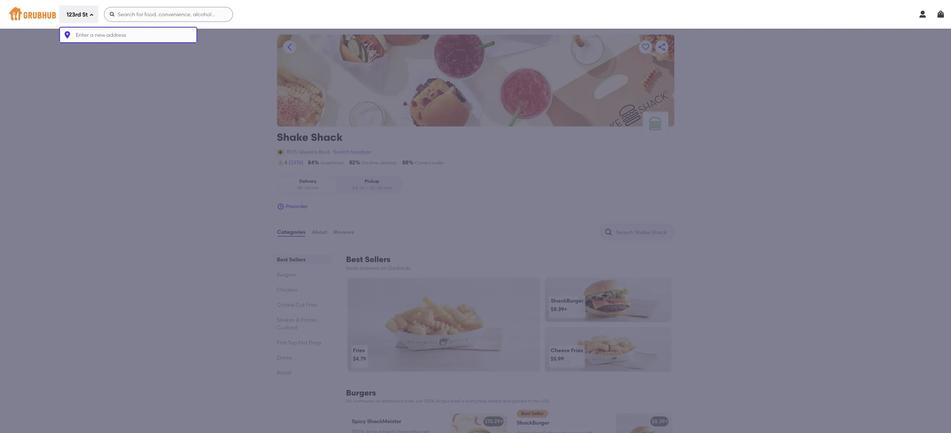 Task type: locate. For each thing, give the bounding box(es) containing it.
min inside pickup 2.6 mi • 20–30 min
[[384, 185, 392, 190]]

1 horizontal spatial +
[[564, 307, 567, 313]]

retail tab
[[277, 369, 328, 377]]

0 vertical spatial $8.39
[[551, 307, 564, 313]]

1 vertical spatial svg image
[[277, 203, 284, 210]]

burgers inside burgers no hormones or antibiotics ever, our 100% angus beef is humanely raised and grazed in the usa
[[346, 389, 376, 398]]

delivery
[[380, 160, 396, 166]]

in
[[528, 399, 532, 404]]

caret left icon image
[[285, 43, 294, 52]]

drinks tab
[[277, 354, 328, 362]]

9015 queens blvd button
[[286, 148, 330, 156]]

shackmeister
[[367, 419, 401, 425]]

Search Shake Shack search field
[[615, 229, 672, 236]]

123rd st
[[67, 11, 88, 18]]

pickup 2.6 mi • 20–30 min
[[352, 179, 392, 190]]

sellers up burgers tab
[[289, 257, 306, 263]]

svg image right "st"
[[89, 13, 94, 17]]

svg image
[[89, 13, 94, 17], [277, 203, 284, 210]]

0 horizontal spatial +
[[500, 419, 503, 425]]

crinkle cut fries tab
[[277, 301, 328, 309]]

sellers for best sellers
[[289, 257, 306, 263]]

svg image
[[918, 10, 927, 19], [936, 10, 945, 19], [109, 11, 115, 17], [63, 31, 72, 40]]

84
[[308, 160, 314, 166]]

(2476)
[[289, 160, 303, 166]]

delivery
[[299, 179, 317, 184]]

burgers up hormones
[[346, 389, 376, 398]]

$4.79
[[353, 356, 366, 363]]

st
[[82, 11, 88, 18]]

best left "seller" at the right bottom of the page
[[521, 411, 531, 416]]

chicken tab
[[277, 286, 328, 294]]

crinkle cut fries
[[277, 302, 318, 308]]

most
[[346, 265, 358, 272]]

best inside tab
[[277, 257, 288, 263]]

1 horizontal spatial best
[[346, 255, 363, 264]]

1 vertical spatial burgers
[[346, 389, 376, 398]]

0 horizontal spatial svg image
[[89, 13, 94, 17]]

+
[[564, 307, 567, 313], [500, 419, 503, 425], [665, 419, 668, 425]]

raised
[[488, 399, 501, 404]]

88
[[402, 160, 408, 166]]

0 horizontal spatial fries
[[306, 302, 318, 308]]

option group
[[277, 176, 403, 194]]

burgers for burgers
[[277, 272, 296, 278]]

sellers
[[365, 255, 391, 264], [289, 257, 306, 263]]

save this restaurant button
[[639, 40, 652, 54]]

2 horizontal spatial best
[[521, 411, 531, 416]]

0 vertical spatial shackburger
[[551, 298, 583, 304]]

delivery 30–45 min
[[297, 179, 319, 190]]

fries
[[306, 302, 318, 308], [353, 348, 365, 354], [571, 348, 583, 354]]

shackburger
[[551, 298, 583, 304], [517, 420, 549, 426]]

shackburger for shackburger
[[517, 420, 549, 426]]

correct
[[415, 160, 431, 166]]

$10.29 +
[[485, 419, 503, 425]]

0 horizontal spatial min
[[311, 185, 319, 190]]

sellers for best sellers most ordered on grubhub
[[365, 255, 391, 264]]

0 vertical spatial burgers
[[277, 272, 296, 278]]

reviews button
[[333, 219, 354, 246]]

0 horizontal spatial burgers
[[277, 272, 296, 278]]

1 horizontal spatial burgers
[[346, 389, 376, 398]]

ordered
[[359, 265, 379, 272]]

min right 20–30
[[384, 185, 392, 190]]

0 horizontal spatial $8.39
[[551, 307, 564, 313]]

correct order
[[415, 160, 444, 166]]

best for best sellers
[[277, 257, 288, 263]]

sellers inside tab
[[289, 257, 306, 263]]

best sellers most ordered on grubhub
[[346, 255, 410, 272]]

main navigation navigation
[[0, 0, 951, 433]]

subscription pass image
[[277, 149, 284, 155]]

burgers
[[277, 272, 296, 278], [346, 389, 376, 398]]

fries inside "tab"
[[306, 302, 318, 308]]

best sellers
[[277, 257, 306, 263]]

best
[[346, 255, 363, 264], [277, 257, 288, 263], [521, 411, 531, 416]]

burgers inside burgers tab
[[277, 272, 296, 278]]

fries up the $4.79
[[353, 348, 365, 354]]

spicy
[[352, 419, 366, 425]]

ever,
[[405, 399, 415, 404]]

1 vertical spatial shackburger
[[517, 420, 549, 426]]

save this restaurant image
[[641, 43, 650, 52]]

0 horizontal spatial best
[[277, 257, 288, 263]]

best for best sellers most ordered on grubhub
[[346, 255, 363, 264]]

on time delivery
[[362, 160, 396, 166]]

and
[[502, 399, 511, 404]]

star icon image
[[277, 159, 284, 167]]

best inside best sellers most ordered on grubhub
[[346, 255, 363, 264]]

1 horizontal spatial fries
[[353, 348, 365, 354]]

svg image inside preorder button
[[277, 203, 284, 210]]

0 horizontal spatial shackburger
[[517, 420, 549, 426]]

shake shack logo image
[[643, 112, 668, 138]]

spicy shackmeister image
[[451, 414, 506, 433]]

min
[[311, 185, 319, 190], [384, 185, 392, 190]]

best seller
[[521, 411, 544, 416]]

sellers up on
[[365, 255, 391, 264]]

sellers inside best sellers most ordered on grubhub
[[365, 255, 391, 264]]

1 horizontal spatial svg image
[[277, 203, 284, 210]]

fries right cut
[[306, 302, 318, 308]]

1 horizontal spatial shackburger
[[551, 298, 583, 304]]

or
[[376, 399, 380, 404]]

$8.39
[[551, 307, 564, 313], [652, 419, 665, 425]]

pickup
[[365, 179, 379, 184]]

100%
[[424, 399, 435, 404]]

best up most
[[346, 255, 363, 264]]

fries right cheese
[[571, 348, 583, 354]]

svg image left preorder
[[277, 203, 284, 210]]

1 horizontal spatial min
[[384, 185, 392, 190]]

switch location button
[[333, 148, 372, 156]]

burgers up 'chicken'
[[277, 272, 296, 278]]

burgers tab
[[277, 271, 328, 279]]

location
[[351, 149, 371, 155]]

cut
[[296, 302, 305, 308]]

$10.29
[[485, 419, 500, 425]]

best up burgers tab
[[277, 257, 288, 263]]

beef
[[451, 399, 460, 404]]

cheese
[[551, 348, 570, 354]]

2 min from the left
[[384, 185, 392, 190]]

0 horizontal spatial sellers
[[289, 257, 306, 263]]

fries inside fries $4.79
[[353, 348, 365, 354]]

shackburger image
[[616, 414, 671, 433]]

svg image inside main navigation navigation
[[89, 13, 94, 17]]

1 horizontal spatial sellers
[[365, 255, 391, 264]]

1 min from the left
[[311, 185, 319, 190]]

our
[[416, 399, 423, 404]]

switch location
[[333, 149, 371, 155]]

2 horizontal spatial +
[[665, 419, 668, 425]]

2 horizontal spatial fries
[[571, 348, 583, 354]]

about button
[[311, 219, 328, 246]]

&
[[296, 317, 300, 323]]

shack
[[311, 131, 343, 143]]

1 vertical spatial $8.39
[[652, 419, 665, 425]]

good food
[[320, 160, 343, 166]]

min down "delivery"
[[311, 185, 319, 190]]

0 vertical spatial svg image
[[89, 13, 94, 17]]



Task type: describe. For each thing, give the bounding box(es) containing it.
about
[[312, 229, 327, 235]]

fries $4.79
[[353, 348, 366, 363]]

queens
[[298, 149, 318, 155]]

crinkle
[[277, 302, 294, 308]]

frozen
[[301, 317, 317, 323]]

angus
[[436, 399, 450, 404]]

2.6
[[352, 185, 358, 190]]

9015
[[286, 149, 297, 155]]

9015 queens blvd
[[286, 149, 330, 155]]

123rd
[[67, 11, 81, 18]]

food
[[334, 160, 343, 166]]

grubhub
[[388, 265, 410, 272]]

categories button
[[277, 219, 306, 246]]

the
[[533, 399, 540, 404]]

82
[[349, 160, 355, 166]]

flat-top hot dogs tab
[[277, 339, 328, 347]]

cheese fries $5.99
[[551, 348, 583, 363]]

no
[[346, 399, 352, 404]]

$8.39 +
[[652, 419, 668, 425]]

categories
[[277, 229, 305, 235]]

is
[[461, 399, 465, 404]]

chicken
[[277, 287, 297, 293]]

humanely
[[466, 399, 487, 404]]

hormones
[[353, 399, 375, 404]]

reviews
[[334, 229, 354, 235]]

flat-
[[277, 340, 288, 346]]

custard
[[277, 325, 297, 331]]

time
[[369, 160, 379, 166]]

flat-top hot dogs
[[277, 340, 321, 346]]

+ for $8.39 +
[[665, 419, 668, 425]]

retail
[[277, 370, 291, 376]]

$5.99
[[551, 356, 564, 363]]

best sellers tab
[[277, 256, 328, 264]]

1 horizontal spatial $8.39
[[652, 419, 665, 425]]

shake
[[277, 131, 308, 143]]

Enter a new address search field
[[59, 27, 197, 43]]

shakes & frozen custard tab
[[277, 316, 328, 332]]

30–45
[[297, 185, 310, 190]]

4
[[284, 160, 287, 166]]

blvd
[[319, 149, 330, 155]]

on
[[380, 265, 387, 272]]

shake shack
[[277, 131, 343, 143]]

preorder button
[[277, 200, 308, 213]]

burgers for burgers no hormones or antibiotics ever, our 100% angus beef is humanely raised and grazed in the usa
[[346, 389, 376, 398]]

antibiotics
[[381, 399, 404, 404]]

drinks
[[277, 355, 292, 361]]

dogs
[[309, 340, 321, 346]]

Search for food, convenience, alcohol... search field
[[104, 7, 233, 22]]

spicy shackmeister
[[352, 419, 401, 425]]

preorder
[[286, 203, 308, 210]]

+ inside shackburger $8.39 +
[[564, 307, 567, 313]]

on
[[362, 160, 368, 166]]

burgers no hormones or antibiotics ever, our 100% angus beef is humanely raised and grazed in the usa
[[346, 389, 550, 404]]

switch
[[333, 149, 350, 155]]

order
[[432, 160, 444, 166]]

shakes
[[277, 317, 295, 323]]

share icon image
[[657, 43, 666, 52]]

20–30
[[370, 185, 383, 190]]

top
[[288, 340, 297, 346]]

good
[[320, 160, 332, 166]]

usa
[[541, 399, 550, 404]]

mi
[[360, 185, 365, 190]]

shakes & frozen custard
[[277, 317, 317, 331]]

fries inside the cheese fries $5.99
[[571, 348, 583, 354]]

min inside delivery 30–45 min
[[311, 185, 319, 190]]

shackburger for shackburger $8.39 +
[[551, 298, 583, 304]]

•
[[367, 185, 368, 190]]

hot
[[298, 340, 307, 346]]

shackburger $8.39 +
[[551, 298, 583, 313]]

option group containing delivery 30–45 min
[[277, 176, 403, 194]]

+ for $10.29 +
[[500, 419, 503, 425]]

$8.39 inside shackburger $8.39 +
[[551, 307, 564, 313]]

best for best seller
[[521, 411, 531, 416]]

grazed
[[512, 399, 527, 404]]

search icon image
[[604, 228, 613, 237]]

seller
[[532, 411, 544, 416]]



Task type: vqa. For each thing, say whether or not it's contained in the screenshot.
+
yes



